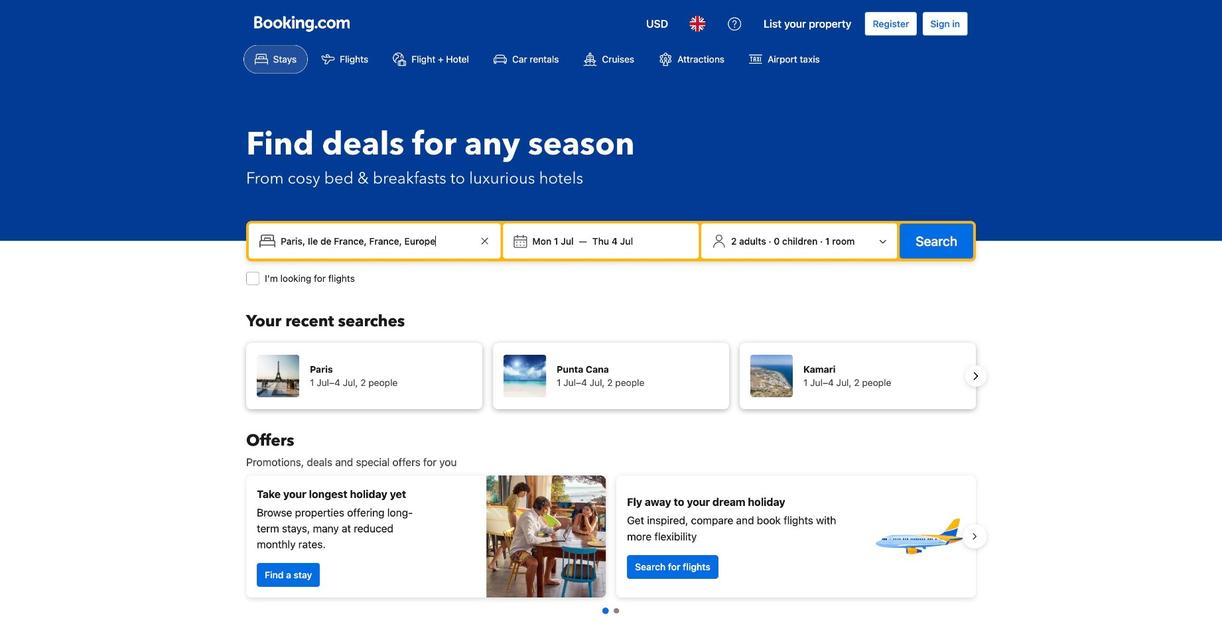 Task type: describe. For each thing, give the bounding box(es) containing it.
take your longest holiday yet image
[[487, 476, 606, 598]]

booking.com image
[[254, 16, 350, 32]]

1 region from the top
[[236, 338, 987, 415]]



Task type: vqa. For each thing, say whether or not it's contained in the screenshot.
"Progress Bar"
yes



Task type: locate. For each thing, give the bounding box(es) containing it.
Where are you going? field
[[275, 229, 477, 253]]

fly away to your dream holiday image
[[873, 491, 966, 583]]

progress bar
[[603, 609, 619, 614]]

next image
[[968, 368, 984, 384]]

1 vertical spatial region
[[236, 471, 987, 603]]

region
[[236, 338, 987, 415], [236, 471, 987, 603]]

2 region from the top
[[236, 471, 987, 603]]

0 vertical spatial region
[[236, 338, 987, 415]]



